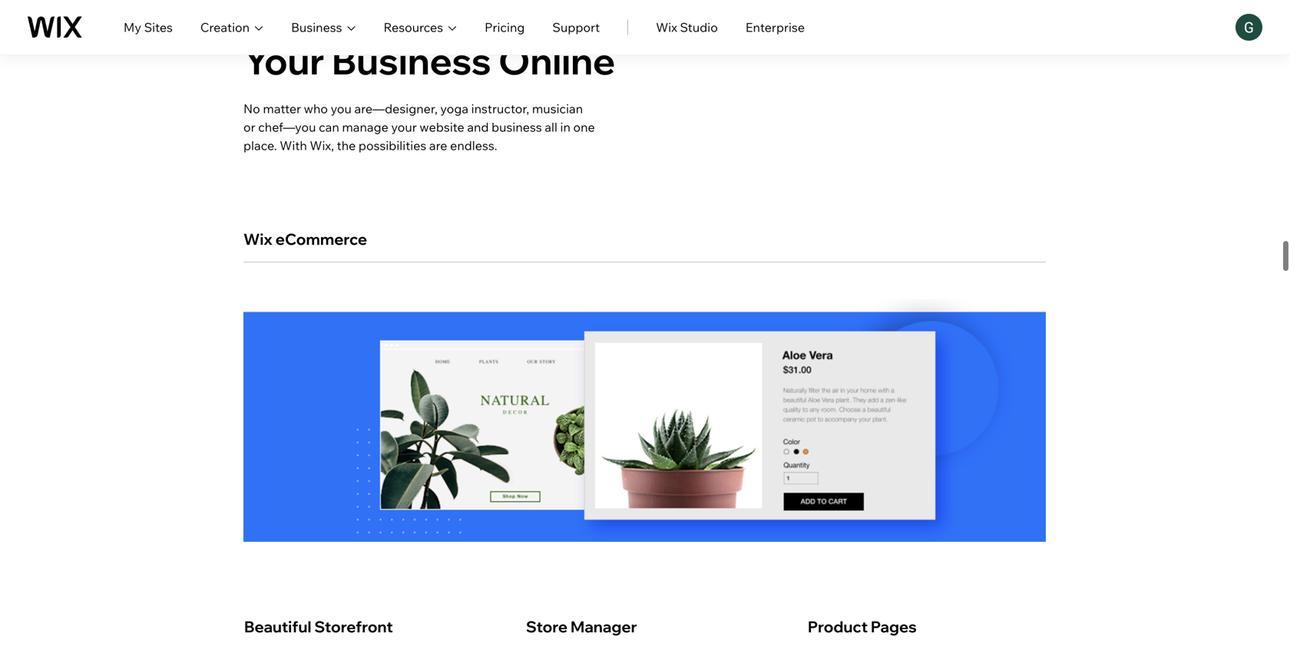 Task type: vqa. For each thing, say whether or not it's contained in the screenshot.
instructor, at left top
yes



Task type: locate. For each thing, give the bounding box(es) containing it.
0 vertical spatial wix
[[656, 20, 677, 35]]

you
[[331, 101, 352, 116]]

storefront
[[314, 617, 393, 637]]

business button
[[291, 18, 356, 36]]

online
[[498, 37, 615, 84]]

0 horizontal spatial wix
[[243, 230, 273, 249]]

resources button
[[384, 18, 457, 36]]

my sites link
[[124, 18, 173, 36]]

business down resources
[[332, 37, 491, 84]]

manager
[[571, 617, 637, 637]]

business up your
[[291, 20, 342, 35]]

wix left studio
[[656, 20, 677, 35]]

business inside business dropdown button
[[291, 20, 342, 35]]

resources
[[384, 20, 443, 35]]

enterprise
[[746, 20, 805, 35]]

studio
[[680, 20, 718, 35]]

endless.
[[450, 138, 497, 153]]

or
[[243, 119, 255, 135]]

my
[[124, 20, 141, 35]]

1 vertical spatial business
[[332, 37, 491, 84]]

wix left ecommerce on the top of the page
[[243, 230, 273, 249]]

1 vertical spatial wix
[[243, 230, 273, 249]]

the
[[337, 138, 356, 153]]

my sites
[[124, 20, 173, 35]]

in
[[560, 119, 571, 135]]

business
[[291, 20, 342, 35], [332, 37, 491, 84]]

enterprise link
[[746, 18, 805, 36]]

creation
[[200, 20, 250, 35]]

place.
[[243, 138, 277, 153]]

one
[[573, 119, 595, 135]]

product pages
[[808, 617, 917, 637]]

online store for plants, aloe vera image
[[243, 299, 1046, 542], [835, 365, 988, 485]]

your
[[243, 37, 324, 84]]

creation button
[[200, 18, 263, 36]]

list containing beautiful storefront
[[243, 579, 1043, 650]]

list
[[243, 579, 1043, 650]]

can
[[319, 119, 339, 135]]

1 horizontal spatial wix
[[656, 20, 677, 35]]

wix
[[656, 20, 677, 35], [243, 230, 273, 249]]

0 vertical spatial business
[[291, 20, 342, 35]]

business
[[492, 119, 542, 135]]

your business online
[[243, 37, 615, 84]]

pages
[[871, 617, 917, 637]]

matter
[[263, 101, 301, 116]]

with
[[280, 138, 307, 153]]

no matter who you are—designer, yoga instructor, musician or chef—you can manage your website and business all in one place. with wix, the possibilities are endless.
[[243, 101, 595, 153]]

wix ecommerce
[[243, 230, 367, 249]]

wix studio
[[656, 20, 718, 35]]

possibilities
[[359, 138, 426, 153]]

profile image image
[[1236, 14, 1263, 41]]



Task type: describe. For each thing, give the bounding box(es) containing it.
and
[[467, 119, 489, 135]]

product
[[808, 617, 868, 637]]

are
[[429, 138, 447, 153]]

manage
[[342, 119, 388, 135]]

no
[[243, 101, 260, 116]]

all
[[545, 119, 557, 135]]

wix,
[[310, 138, 334, 153]]

pricing
[[485, 20, 525, 35]]

website
[[420, 119, 464, 135]]

wix for wix ecommerce
[[243, 230, 273, 249]]

instructor,
[[471, 101, 529, 116]]

yoga
[[440, 101, 469, 116]]

store manager
[[526, 617, 637, 637]]

are—designer,
[[354, 101, 438, 116]]

beautiful
[[244, 617, 311, 637]]

store
[[526, 617, 568, 637]]

who
[[304, 101, 328, 116]]

support link
[[552, 18, 600, 36]]

wix studio link
[[656, 18, 718, 36]]

your
[[391, 119, 417, 135]]

musician
[[532, 101, 583, 116]]

ecommerce
[[276, 230, 367, 249]]

support
[[552, 20, 600, 35]]

beautiful storefront
[[244, 617, 393, 637]]

sites
[[144, 20, 173, 35]]

wix for wix studio
[[656, 20, 677, 35]]

chef—you
[[258, 119, 316, 135]]

pricing link
[[485, 18, 525, 36]]



